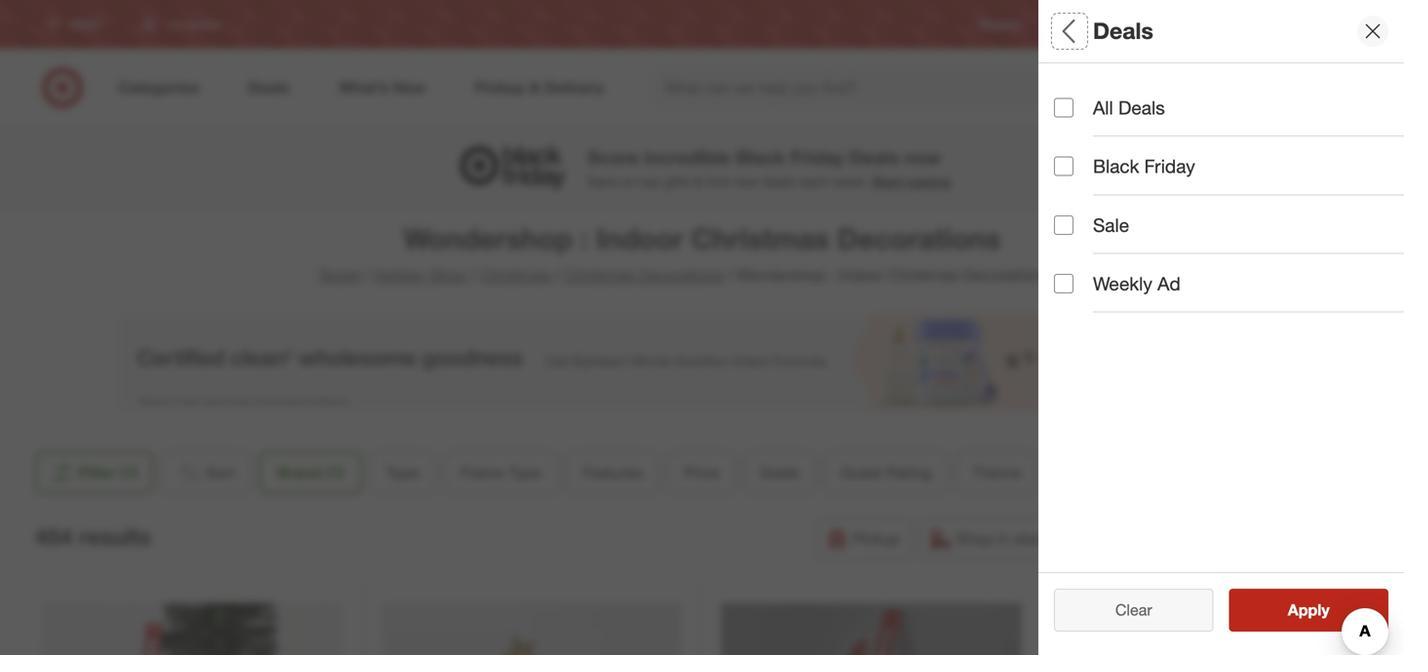 Task type: locate. For each thing, give the bounding box(es) containing it.
1 horizontal spatial indoor
[[839, 266, 884, 285]]

all filters dialog
[[1039, 0, 1405, 656]]

1 vertical spatial type button
[[370, 452, 436, 495]]

clear
[[1106, 601, 1143, 620], [1116, 601, 1153, 620]]

saving
[[909, 173, 951, 190]]

all
[[1055, 17, 1082, 45], [1094, 97, 1114, 119]]

0 vertical spatial features
[[1055, 288, 1131, 311]]

clear inside clear button
[[1116, 601, 1153, 620]]

gifts
[[665, 173, 691, 190]]

0 horizontal spatial shop
[[430, 266, 467, 285]]

features
[[1055, 288, 1131, 311], [583, 463, 643, 482]]

1 horizontal spatial features
[[1055, 288, 1131, 311]]

1 vertical spatial ad
[[1158, 273, 1181, 295]]

frame type
[[1055, 220, 1156, 243], [461, 463, 542, 482]]

(1) inside filter (1) button
[[120, 463, 138, 482]]

Black Friday checkbox
[[1055, 157, 1074, 176]]

0 vertical spatial frame
[[1055, 220, 1110, 243]]

0 vertical spatial indoor
[[596, 221, 684, 256]]

brand for brand wondershop
[[1055, 145, 1108, 167]]

1 vertical spatial weekly
[[1094, 273, 1153, 295]]

Weekly Ad checkbox
[[1055, 274, 1074, 294]]

0 vertical spatial theme
[[973, 463, 1021, 482]]

2 / from the left
[[471, 266, 476, 285]]

apply
[[1289, 601, 1330, 620]]

1 horizontal spatial type button
[[1055, 63, 1405, 132]]

friday up "each"
[[791, 146, 844, 169]]

weekly inside deals dialog
[[1094, 273, 1153, 295]]

1 vertical spatial shop
[[957, 530, 994, 549]]

/ left christmas "link"
[[471, 266, 476, 285]]

0 horizontal spatial weekly
[[1053, 17, 1091, 32]]

results right 454
[[79, 524, 151, 551]]

wondershop down deals
[[737, 266, 826, 285]]

deals
[[1094, 17, 1154, 45], [1119, 97, 1166, 119], [850, 146, 899, 169], [761, 463, 800, 482]]

1 horizontal spatial brand
[[1055, 145, 1108, 167]]

0 horizontal spatial black
[[736, 146, 785, 169]]

large climbing santa decorative christmas figurine red - wondershop™ image
[[42, 603, 343, 656], [42, 603, 343, 656], [721, 603, 1022, 656], [721, 603, 1022, 656]]

christmas decorations link
[[564, 266, 724, 285]]

weekly ad
[[1053, 17, 1108, 32], [1094, 273, 1181, 295]]

theme up clear all
[[1055, 562, 1115, 584]]

wondershop up christmas "link"
[[403, 221, 573, 256]]

type button
[[1055, 63, 1405, 132], [370, 452, 436, 495]]

1 horizontal spatial theme
[[1055, 562, 1115, 584]]

0 horizontal spatial indoor
[[596, 221, 684, 256]]

1 vertical spatial wondershop
[[403, 221, 573, 256]]

frame
[[1055, 220, 1110, 243], [461, 463, 504, 482]]

brand right sort at the bottom of the page
[[277, 463, 322, 482]]

1 vertical spatial all
[[1094, 97, 1114, 119]]

weekly ad down sale on the top right of page
[[1094, 273, 1181, 295]]

1 horizontal spatial results
[[1300, 601, 1351, 620]]

0 horizontal spatial features
[[583, 463, 643, 482]]

0 vertical spatial weekly
[[1053, 17, 1091, 32]]

0 horizontal spatial frame type button
[[444, 452, 558, 495]]

0 horizontal spatial theme button
[[956, 452, 1038, 495]]

&
[[695, 173, 703, 190]]

0 horizontal spatial results
[[79, 524, 151, 551]]

sort button
[[161, 452, 252, 495]]

0 vertical spatial results
[[79, 524, 151, 551]]

deals inside deals button
[[761, 463, 800, 482]]

friday
[[791, 146, 844, 169], [1145, 155, 1196, 178]]

see results button
[[1230, 589, 1389, 632]]

wondershop up sale on the top right of page
[[1055, 170, 1132, 187]]

theme button
[[956, 452, 1038, 495], [1055, 541, 1405, 610]]

0 horizontal spatial type button
[[370, 452, 436, 495]]

shop left in
[[957, 530, 994, 549]]

results inside button
[[1300, 601, 1351, 620]]

/ right christmas decorations link
[[728, 266, 733, 285]]

type
[[1055, 84, 1096, 106], [1115, 220, 1156, 243], [386, 463, 420, 482], [509, 463, 542, 482]]

features down (454)
[[1055, 288, 1131, 311]]

1 horizontal spatial all
[[1094, 97, 1114, 119]]

all inside deals dialog
[[1094, 97, 1114, 119]]

target
[[318, 266, 361, 285]]

0 horizontal spatial frame type
[[461, 463, 542, 482]]

weekly right registry
[[1053, 17, 1091, 32]]

redcard link
[[1140, 16, 1186, 33]]

1 horizontal spatial (1)
[[326, 463, 344, 482]]

1 vertical spatial :
[[830, 266, 835, 285]]

christmas
[[692, 221, 830, 256], [480, 266, 551, 285], [564, 266, 635, 285], [889, 266, 960, 285]]

sale
[[1094, 214, 1130, 236]]

1 (1) from the left
[[120, 463, 138, 482]]

black
[[736, 146, 785, 169], [1094, 155, 1140, 178]]

all left the filters at the right top of page
[[1055, 17, 1082, 45]]

1 horizontal spatial frame type button
[[1055, 200, 1405, 268]]

deals dialog
[[1039, 0, 1405, 656]]

0 horizontal spatial brand
[[277, 463, 322, 482]]

0 vertical spatial theme button
[[956, 452, 1038, 495]]

friday down all deals
[[1145, 155, 1196, 178]]

0 horizontal spatial friday
[[791, 146, 844, 169]]

1 horizontal spatial friday
[[1145, 155, 1196, 178]]

1 horizontal spatial features button
[[1055, 268, 1405, 337]]

0 vertical spatial wondershop
[[1055, 170, 1132, 187]]

4 / from the left
[[728, 266, 733, 285]]

christmas down saving
[[889, 266, 960, 285]]

1 horizontal spatial frame
[[1055, 220, 1110, 243]]

brand inside brand wondershop
[[1055, 145, 1108, 167]]

1 vertical spatial theme
[[1055, 562, 1115, 584]]

wondershop : indoor christmas decorations target / holiday shop / christmas / christmas decorations / wondershop : indoor christmas decorations (454)
[[318, 221, 1087, 285]]

1 vertical spatial frame type button
[[444, 452, 558, 495]]

indoor
[[596, 221, 684, 256], [839, 266, 884, 285]]

price button
[[668, 452, 736, 495]]

weekly right (454)
[[1094, 273, 1153, 295]]

christmas right holiday shop "link"
[[480, 266, 551, 285]]

1 horizontal spatial ad
[[1158, 273, 1181, 295]]

frame type button
[[1055, 200, 1405, 268], [444, 452, 558, 495]]

brand wondershop
[[1055, 145, 1132, 187]]

1 / from the left
[[364, 266, 370, 285]]

clear button
[[1055, 589, 1214, 632]]

results for 454 results
[[79, 524, 151, 551]]

black right black friday "option"
[[1094, 155, 1140, 178]]

1 vertical spatial features
[[583, 463, 643, 482]]

1 vertical spatial indoor
[[839, 266, 884, 285]]

1 vertical spatial brand
[[277, 463, 322, 482]]

0 vertical spatial shop
[[430, 266, 467, 285]]

pickup button
[[817, 518, 913, 561]]

1 vertical spatial results
[[1300, 601, 1351, 620]]

:
[[581, 221, 589, 256], [830, 266, 835, 285]]

/
[[364, 266, 370, 285], [471, 266, 476, 285], [555, 266, 560, 285], [728, 266, 733, 285]]

/ right the "target"
[[364, 266, 370, 285]]

see results
[[1268, 601, 1351, 620]]

1 vertical spatial frame type
[[461, 463, 542, 482]]

indoor up christmas decorations link
[[596, 221, 684, 256]]

1 vertical spatial weekly ad
[[1094, 273, 1181, 295]]

0 horizontal spatial features button
[[566, 452, 660, 495]]

0 horizontal spatial (1)
[[120, 463, 138, 482]]

1 vertical spatial frame
[[461, 463, 504, 482]]

features button
[[1055, 268, 1405, 337], [566, 452, 660, 495]]

2 clear from the left
[[1116, 601, 1153, 620]]

results
[[79, 524, 151, 551], [1300, 601, 1351, 620]]

brand for brand (1)
[[277, 463, 322, 482]]

features left the price
[[583, 463, 643, 482]]

brand down all deals 'option'
[[1055, 145, 1108, 167]]

all right all deals 'option'
[[1094, 97, 1114, 119]]

price
[[684, 463, 720, 482]]

all inside dialog
[[1055, 17, 1082, 45]]

theme up shop in store
[[973, 463, 1021, 482]]

1 horizontal spatial theme button
[[1055, 541, 1405, 610]]

0 vertical spatial features button
[[1055, 268, 1405, 337]]

1 horizontal spatial black
[[1094, 155, 1140, 178]]

0 horizontal spatial ad
[[1094, 17, 1108, 32]]

brand
[[1055, 145, 1108, 167], [277, 463, 322, 482]]

all
[[1147, 601, 1163, 620]]

1 horizontal spatial weekly
[[1094, 273, 1153, 295]]

2 (1) from the left
[[326, 463, 344, 482]]

3pc fabric gnome christmas figurine set - wondershop™ white/red image
[[1061, 603, 1362, 656], [1061, 603, 1362, 656]]

weekly
[[1053, 17, 1091, 32], [1094, 273, 1153, 295]]

shop in store
[[957, 530, 1050, 549]]

1 horizontal spatial wondershop
[[737, 266, 826, 285]]

deals button
[[744, 452, 816, 495]]

0 vertical spatial :
[[581, 221, 589, 256]]

all filters
[[1055, 17, 1148, 45]]

0 horizontal spatial all
[[1055, 17, 1082, 45]]

search button
[[1125, 66, 1172, 113]]

shop
[[430, 266, 467, 285], [957, 530, 994, 549]]

theme
[[973, 463, 1021, 482], [1055, 562, 1115, 584]]

20" battery operated animated plush dancing christmas tree sculpture - wondershop™ green image
[[382, 603, 682, 656], [382, 603, 682, 656]]

: down week.
[[830, 266, 835, 285]]

decorations
[[838, 221, 1001, 256], [640, 266, 724, 285], [964, 266, 1048, 285]]

ad
[[1094, 17, 1108, 32], [1158, 273, 1181, 295]]

0 horizontal spatial wondershop
[[403, 221, 573, 256]]

2 horizontal spatial wondershop
[[1055, 170, 1132, 187]]

0 vertical spatial type button
[[1055, 63, 1405, 132]]

black up the new
[[736, 146, 785, 169]]

: down save
[[581, 221, 589, 256]]

weekly ad right registry
[[1053, 17, 1108, 32]]

/ right christmas "link"
[[555, 266, 560, 285]]

(1)
[[120, 463, 138, 482], [326, 463, 344, 482]]

indoor down week.
[[839, 266, 884, 285]]

target link
[[318, 266, 361, 285]]

1 horizontal spatial shop
[[957, 530, 994, 549]]

features button inside the all filters dialog
[[1055, 268, 1405, 337]]

results right see
[[1300, 601, 1351, 620]]

holiday shop link
[[374, 266, 467, 285]]

0 vertical spatial frame type
[[1055, 220, 1156, 243]]

2 vertical spatial wondershop
[[737, 266, 826, 285]]

clear inside clear all button
[[1106, 601, 1143, 620]]

shop right holiday
[[430, 266, 467, 285]]

week.
[[833, 173, 869, 190]]

black friday
[[1094, 155, 1196, 178]]

filter
[[78, 463, 116, 482]]

1 horizontal spatial frame type
[[1055, 220, 1156, 243]]

0 vertical spatial brand
[[1055, 145, 1108, 167]]

stores
[[1340, 17, 1374, 32]]

0 horizontal spatial theme
[[973, 463, 1021, 482]]

clear all button
[[1055, 589, 1214, 632]]

guest rating button
[[824, 452, 949, 495]]

1 clear from the left
[[1106, 601, 1143, 620]]

0 horizontal spatial frame
[[461, 463, 504, 482]]

0 vertical spatial all
[[1055, 17, 1082, 45]]

apply button
[[1230, 589, 1389, 632]]

new
[[734, 173, 759, 190]]

wondershop
[[1055, 170, 1132, 187], [403, 221, 573, 256], [737, 266, 826, 285]]

top
[[641, 173, 661, 190]]



Task type: describe. For each thing, give the bounding box(es) containing it.
guest rating
[[841, 463, 932, 482]]

filter (1) button
[[35, 452, 154, 495]]

weekly ad link
[[1053, 16, 1108, 33]]

sort
[[205, 463, 235, 482]]

1 horizontal spatial :
[[830, 266, 835, 285]]

christmas link
[[480, 266, 551, 285]]

score incredible black friday deals now save on top gifts & find new deals each week. start saving
[[588, 146, 951, 190]]

0 vertical spatial ad
[[1094, 17, 1108, 32]]

features inside the all filters dialog
[[1055, 288, 1131, 311]]

search
[[1125, 80, 1172, 99]]

black inside score incredible black friday deals now save on top gifts & find new deals each week. start saving
[[736, 146, 785, 169]]

save
[[588, 173, 618, 190]]

All Deals checkbox
[[1055, 98, 1074, 118]]

now
[[905, 146, 942, 169]]

frame inside the all filters dialog
[[1055, 220, 1110, 243]]

filter (1)
[[78, 463, 138, 482]]

shop inside button
[[957, 530, 994, 549]]

3 / from the left
[[555, 266, 560, 285]]

registry link
[[979, 16, 1022, 33]]

advertisement region
[[117, 314, 1288, 412]]

454 results
[[35, 524, 151, 551]]

0 vertical spatial frame type button
[[1055, 200, 1405, 268]]

all deals
[[1094, 97, 1166, 119]]

each
[[799, 173, 829, 190]]

find stores
[[1314, 17, 1374, 32]]

wondershop inside the all filters dialog
[[1055, 170, 1132, 187]]

black inside deals dialog
[[1094, 155, 1140, 178]]

454
[[35, 524, 73, 551]]

0 horizontal spatial :
[[581, 221, 589, 256]]

friday inside deals dialog
[[1145, 155, 1196, 178]]

(1) for brand (1)
[[326, 463, 344, 482]]

(454)
[[1053, 266, 1087, 285]]

incredible
[[644, 146, 731, 169]]

decorations up advertisement region
[[640, 266, 724, 285]]

theme inside the all filters dialog
[[1055, 562, 1115, 584]]

ad inside deals dialog
[[1158, 273, 1181, 295]]

1 vertical spatial theme button
[[1055, 541, 1405, 610]]

holiday
[[374, 266, 426, 285]]

see
[[1268, 601, 1296, 620]]

clear for clear
[[1116, 601, 1153, 620]]

decorations down saving
[[838, 221, 1001, 256]]

filters
[[1088, 17, 1148, 45]]

find
[[707, 173, 730, 190]]

find
[[1314, 17, 1337, 32]]

start
[[872, 173, 905, 190]]

all for all filters
[[1055, 17, 1082, 45]]

deals inside score incredible black friday deals now save on top gifts & find new deals each week. start saving
[[850, 146, 899, 169]]

all for all deals
[[1094, 97, 1114, 119]]

Sale checkbox
[[1055, 215, 1074, 235]]

pickup
[[853, 530, 900, 549]]

1 vertical spatial features button
[[566, 452, 660, 495]]

brand (1)
[[277, 463, 344, 482]]

guest
[[841, 463, 883, 482]]

weekly ad inside deals dialog
[[1094, 273, 1181, 295]]

registry
[[979, 17, 1022, 32]]

shop inside the wondershop : indoor christmas decorations target / holiday shop / christmas / christmas decorations / wondershop : indoor christmas decorations (454)
[[430, 266, 467, 285]]

clear all
[[1106, 601, 1163, 620]]

shop in store button
[[921, 518, 1063, 561]]

rating
[[887, 463, 932, 482]]

deals
[[763, 173, 796, 190]]

on
[[621, 173, 637, 190]]

frame type inside the all filters dialog
[[1055, 220, 1156, 243]]

store
[[1015, 530, 1050, 549]]

friday inside score incredible black friday deals now save on top gifts & find new deals each week. start saving
[[791, 146, 844, 169]]

christmas right christmas "link"
[[564, 266, 635, 285]]

find stores link
[[1314, 16, 1374, 33]]

decorations left weekly ad checkbox
[[964, 266, 1048, 285]]

What can we help you find? suggestions appear below search field
[[653, 66, 1139, 109]]

0 vertical spatial weekly ad
[[1053, 17, 1108, 32]]

clear for clear all
[[1106, 601, 1143, 620]]

(1) for filter (1)
[[120, 463, 138, 482]]

score
[[588, 146, 639, 169]]

results for see results
[[1300, 601, 1351, 620]]

redcard
[[1140, 17, 1186, 32]]

christmas down the new
[[692, 221, 830, 256]]

in
[[998, 530, 1010, 549]]



Task type: vqa. For each thing, say whether or not it's contained in the screenshot.
Christmas link
yes



